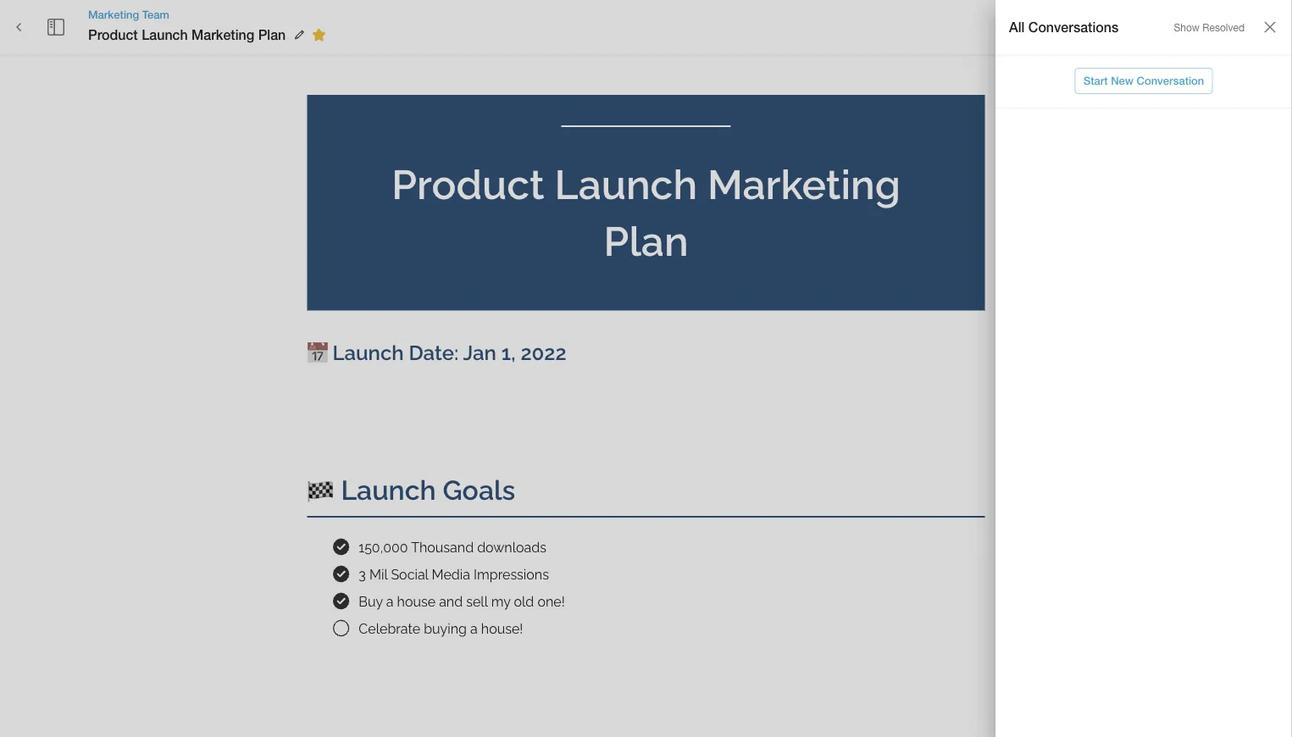 Task type: locate. For each thing, give the bounding box(es) containing it.
0 vertical spatial product launch marketing plan
[[88, 27, 286, 43]]

start new conversation
[[1084, 74, 1205, 87]]

house
[[397, 594, 436, 610]]

0 horizontal spatial product
[[88, 27, 138, 43]]

150,000 thousand downloads
[[359, 540, 547, 555]]

🏁 launch goals
[[307, 474, 516, 506]]

start
[[1084, 74, 1109, 87]]

date:
[[409, 341, 459, 365]]

all
[[1010, 19, 1025, 35]]

resolved
[[1203, 22, 1245, 34]]

one!
[[538, 594, 565, 610]]

1 horizontal spatial plan
[[604, 218, 689, 265]]

0 horizontal spatial marketing
[[88, 8, 139, 21]]

product
[[88, 27, 138, 43], [392, 161, 545, 208]]

1 vertical spatial product launch marketing plan
[[392, 161, 911, 265]]

show resolved
[[1174, 22, 1245, 34]]

buy
[[359, 594, 383, 610]]

2 horizontal spatial marketing
[[708, 161, 901, 208]]

media
[[432, 567, 471, 583]]

2 vertical spatial marketing
[[708, 161, 901, 208]]

0 vertical spatial marketing
[[88, 8, 139, 21]]

social
[[391, 567, 429, 583]]

2022
[[521, 341, 567, 365]]

team
[[142, 8, 169, 21]]

product launch marketing plan
[[88, 27, 286, 43], [392, 161, 911, 265]]

0 horizontal spatial plan
[[258, 27, 286, 43]]

🏁
[[307, 474, 334, 506]]

jan
[[463, 341, 497, 365]]

0 vertical spatial plan
[[258, 27, 286, 43]]

0 horizontal spatial a
[[386, 594, 394, 610]]

1,
[[502, 341, 516, 365]]

sell
[[466, 594, 488, 610]]

1 vertical spatial marketing
[[192, 27, 254, 43]]

tb button
[[994, 11, 1027, 43]]

0 horizontal spatial product launch marketing plan
[[88, 27, 286, 43]]

plan
[[258, 27, 286, 43], [604, 218, 689, 265]]

more
[[1232, 20, 1258, 34]]

150,000
[[359, 540, 408, 555]]

a
[[386, 594, 394, 610], [471, 621, 478, 637]]

a right the buy
[[386, 594, 394, 610]]

marketing
[[88, 8, 139, 21], [192, 27, 254, 43], [708, 161, 901, 208]]

launch
[[142, 27, 188, 43], [555, 161, 698, 208], [333, 341, 404, 365], [341, 474, 436, 506]]

my
[[491, 594, 511, 610]]

celebrate
[[359, 621, 421, 637]]

celebrate buying a house!
[[359, 621, 523, 637]]

a down sell
[[471, 621, 478, 637]]

1 horizontal spatial a
[[471, 621, 478, 637]]

1 vertical spatial product
[[392, 161, 545, 208]]

3 mil social media impressions
[[359, 567, 549, 583]]

1 horizontal spatial product launch marketing plan
[[392, 161, 911, 265]]

1 vertical spatial plan
[[604, 218, 689, 265]]

3
[[359, 567, 366, 583]]

0 vertical spatial a
[[386, 594, 394, 610]]

conversations
[[1029, 19, 1119, 35]]

thousand
[[411, 540, 474, 555]]

remove favorite image
[[309, 25, 329, 45]]



Task type: describe. For each thing, give the bounding box(es) containing it.
marketing team
[[88, 8, 169, 21]]

1 vertical spatial a
[[471, 621, 478, 637]]

and
[[439, 594, 463, 610]]

📅 launch date: jan 1, 2022
[[307, 341, 567, 365]]

buying
[[424, 621, 467, 637]]

📅
[[307, 341, 328, 365]]

old
[[514, 594, 534, 610]]

buy a house and sell my old one!
[[359, 594, 565, 610]]

show
[[1174, 22, 1200, 34]]

goals
[[443, 474, 516, 506]]

all conversations
[[1010, 19, 1119, 35]]

new
[[1112, 74, 1134, 87]]

marketing team link
[[88, 7, 332, 22]]

mil
[[370, 567, 388, 583]]

tb
[[1004, 21, 1017, 33]]

downloads
[[477, 540, 547, 555]]

more button
[[1218, 14, 1272, 40]]

1 horizontal spatial product
[[392, 161, 545, 208]]

1 horizontal spatial marketing
[[192, 27, 254, 43]]

conversation
[[1137, 74, 1205, 87]]

0 vertical spatial product
[[88, 27, 138, 43]]

house!
[[481, 621, 523, 637]]

impressions
[[474, 567, 549, 583]]

start new conversation button
[[1076, 68, 1213, 94]]



Task type: vqa. For each thing, say whether or not it's contained in the screenshot.
📅 LAUNCH DATE: JAN 1, 2022
yes



